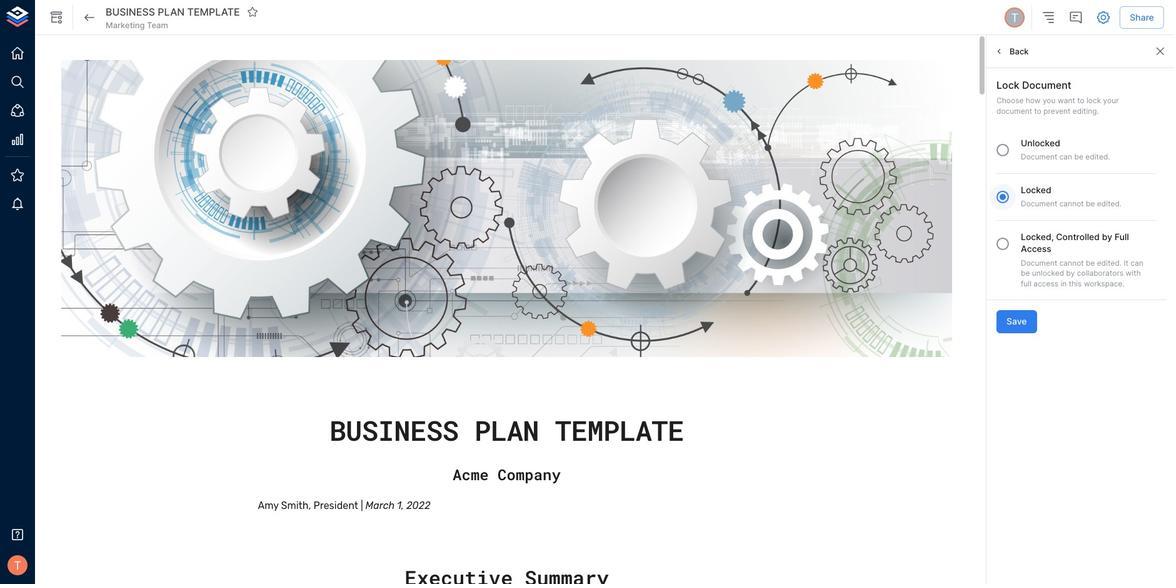 Task type: describe. For each thing, give the bounding box(es) containing it.
unlocked
[[1032, 269, 1065, 278]]

can inside locked, controlled by full access document cannot be edited. it can be unlocked by collaborators with full access in this workspace.
[[1131, 258, 1144, 267]]

lock document choose how you want to lock your document to prevent editing.
[[997, 79, 1119, 116]]

0 horizontal spatial t button
[[4, 552, 31, 579]]

in
[[1061, 279, 1067, 288]]

marketing team link
[[106, 19, 168, 31]]

document for lock document
[[1022, 79, 1072, 91]]

|
[[361, 500, 363, 512]]

back button
[[992, 42, 1032, 61]]

be inside locked document cannot be edited.
[[1086, 199, 1095, 208]]

smith,
[[281, 500, 311, 512]]

edited. for unlocked
[[1086, 152, 1111, 161]]

want
[[1058, 96, 1076, 105]]

choose
[[997, 96, 1024, 105]]

0 horizontal spatial plan
[[158, 5, 185, 18]]

cannot inside locked document cannot be edited.
[[1060, 199, 1084, 208]]

0 vertical spatial by
[[1102, 231, 1113, 242]]

save button
[[997, 310, 1037, 333]]

unlocked
[[1021, 137, 1061, 148]]

with
[[1126, 269, 1141, 278]]

locked, controlled by full access document cannot be edited. it can be unlocked by collaborators with full access in this workspace.
[[1021, 231, 1144, 288]]

locked
[[1021, 184, 1052, 195]]

0 horizontal spatial to
[[1035, 106, 1042, 116]]

back
[[1010, 46, 1029, 56]]

settings image
[[1097, 10, 1112, 25]]

document
[[997, 106, 1033, 116]]

edited. for locked
[[1097, 199, 1122, 208]]

t for the left t button
[[14, 558, 21, 572]]

1 horizontal spatial template
[[555, 412, 684, 448]]

acme company
[[453, 464, 561, 484]]

be up full
[[1021, 269, 1030, 278]]

acme
[[453, 464, 489, 484]]

table of contents image
[[1041, 10, 1056, 25]]

company
[[498, 464, 561, 484]]

access
[[1034, 279, 1059, 288]]

it
[[1124, 258, 1129, 267]]

1 horizontal spatial business plan template
[[330, 412, 684, 448]]

march
[[366, 500, 395, 512]]

unlocked document can be edited.
[[1021, 137, 1111, 161]]

full
[[1021, 279, 1032, 288]]

document inside locked, controlled by full access document cannot be edited. it can be unlocked by collaborators with full access in this workspace.
[[1021, 258, 1058, 267]]

0 horizontal spatial by
[[1067, 269, 1075, 278]]

marketing team
[[106, 20, 168, 30]]



Task type: vqa. For each thing, say whether or not it's contained in the screenshot.
cash
no



Task type: locate. For each thing, give the bounding box(es) containing it.
t
[[1012, 11, 1019, 24], [14, 558, 21, 572]]

0 horizontal spatial business plan template
[[106, 5, 240, 18]]

0 horizontal spatial t
[[14, 558, 21, 572]]

edited. up collaborators
[[1097, 258, 1122, 267]]

option group
[[990, 137, 1157, 290]]

edited. up full
[[1097, 199, 1122, 208]]

team
[[147, 20, 168, 30]]

0 vertical spatial business plan template
[[106, 5, 240, 18]]

0 vertical spatial t button
[[1003, 6, 1027, 29]]

this
[[1069, 279, 1082, 288]]

controlled
[[1057, 231, 1100, 242]]

0 vertical spatial to
[[1078, 96, 1085, 105]]

edited. down the 'editing.' on the right of page
[[1086, 152, 1111, 161]]

favorite image
[[247, 6, 258, 17]]

1,
[[397, 500, 404, 512]]

edited. inside locked, controlled by full access document cannot be edited. it can be unlocked by collaborators with full access in this workspace.
[[1097, 258, 1122, 267]]

template
[[187, 5, 240, 18], [555, 412, 684, 448]]

1 vertical spatial business plan template
[[330, 412, 684, 448]]

lock
[[997, 79, 1020, 91]]

amy smith, president | march 1, 2022
[[258, 500, 430, 512]]

0 vertical spatial t
[[1012, 11, 1019, 24]]

business plan template
[[106, 5, 240, 18], [330, 412, 684, 448]]

business plan template up acme company
[[330, 412, 684, 448]]

plan up the team
[[158, 5, 185, 18]]

save
[[1007, 316, 1027, 326]]

can right it
[[1131, 258, 1144, 267]]

document up you on the right of the page
[[1022, 79, 1072, 91]]

1 horizontal spatial can
[[1131, 258, 1144, 267]]

be
[[1075, 152, 1084, 161], [1086, 199, 1095, 208], [1086, 258, 1095, 267], [1021, 269, 1030, 278]]

by up this on the top
[[1067, 269, 1075, 278]]

to down the how
[[1035, 106, 1042, 116]]

collaborators
[[1077, 269, 1124, 278]]

locked document cannot be edited.
[[1021, 184, 1122, 208]]

0 vertical spatial cannot
[[1060, 199, 1084, 208]]

0 vertical spatial can
[[1060, 152, 1073, 161]]

document
[[1022, 79, 1072, 91], [1021, 152, 1058, 161], [1021, 199, 1058, 208], [1021, 258, 1058, 267]]

1 vertical spatial t
[[14, 558, 21, 572]]

be up "controlled" at right
[[1086, 199, 1095, 208]]

document up unlocked
[[1021, 258, 1058, 267]]

marketing
[[106, 20, 145, 30]]

document for unlocked
[[1021, 152, 1058, 161]]

1 horizontal spatial to
[[1078, 96, 1085, 105]]

cannot inside locked, controlled by full access document cannot be edited. it can be unlocked by collaborators with full access in this workspace.
[[1060, 258, 1084, 267]]

1 vertical spatial by
[[1067, 269, 1075, 278]]

2 vertical spatial edited.
[[1097, 258, 1122, 267]]

you
[[1043, 96, 1056, 105]]

document inside unlocked document can be edited.
[[1021, 152, 1058, 161]]

to up the 'editing.' on the right of page
[[1078, 96, 1085, 105]]

edited.
[[1086, 152, 1111, 161], [1097, 199, 1122, 208], [1097, 258, 1122, 267]]

president
[[314, 500, 358, 512]]

share button
[[1120, 6, 1165, 29]]

comments image
[[1069, 10, 1084, 25]]

full
[[1115, 231, 1129, 242]]

access
[[1021, 243, 1052, 254]]

by
[[1102, 231, 1113, 242], [1067, 269, 1075, 278]]

be up collaborators
[[1086, 258, 1095, 267]]

be inside unlocked document can be edited.
[[1075, 152, 1084, 161]]

go back image
[[82, 10, 97, 25]]

1 vertical spatial business
[[330, 412, 459, 448]]

your
[[1104, 96, 1119, 105]]

business
[[106, 5, 155, 18], [330, 412, 459, 448]]

edited. inside unlocked document can be edited.
[[1086, 152, 1111, 161]]

1 horizontal spatial business
[[330, 412, 459, 448]]

plan
[[158, 5, 185, 18], [475, 412, 539, 448]]

cannot
[[1060, 199, 1084, 208], [1060, 258, 1084, 267]]

0 vertical spatial edited.
[[1086, 152, 1111, 161]]

how
[[1026, 96, 1041, 105]]

1 horizontal spatial t
[[1012, 11, 1019, 24]]

1 vertical spatial to
[[1035, 106, 1042, 116]]

1 horizontal spatial t button
[[1003, 6, 1027, 29]]

document inside locked document cannot be edited.
[[1021, 199, 1058, 208]]

2 cannot from the top
[[1060, 258, 1084, 267]]

cannot up this on the top
[[1060, 258, 1084, 267]]

editing.
[[1073, 106, 1099, 116]]

0 horizontal spatial can
[[1060, 152, 1073, 161]]

can inside unlocked document can be edited.
[[1060, 152, 1073, 161]]

business plan template up the team
[[106, 5, 240, 18]]

1 vertical spatial cannot
[[1060, 258, 1084, 267]]

document down unlocked
[[1021, 152, 1058, 161]]

1 horizontal spatial plan
[[475, 412, 539, 448]]

share
[[1130, 12, 1155, 22]]

document for locked
[[1021, 199, 1058, 208]]

0 horizontal spatial business
[[106, 5, 155, 18]]

lock
[[1087, 96, 1101, 105]]

1 vertical spatial edited.
[[1097, 199, 1122, 208]]

locked,
[[1021, 231, 1054, 242]]

1 vertical spatial can
[[1131, 258, 1144, 267]]

can
[[1060, 152, 1073, 161], [1131, 258, 1144, 267]]

0 vertical spatial business
[[106, 5, 155, 18]]

0 vertical spatial plan
[[158, 5, 185, 18]]

1 cannot from the top
[[1060, 199, 1084, 208]]

document down locked on the top right of the page
[[1021, 199, 1058, 208]]

amy
[[258, 500, 279, 512]]

edited. inside locked document cannot be edited.
[[1097, 199, 1122, 208]]

1 horizontal spatial by
[[1102, 231, 1113, 242]]

0 vertical spatial template
[[187, 5, 240, 18]]

t for right t button
[[1012, 11, 1019, 24]]

by left full
[[1102, 231, 1113, 242]]

2022
[[407, 500, 430, 512]]

workspace.
[[1084, 279, 1125, 288]]

t button
[[1003, 6, 1027, 29], [4, 552, 31, 579]]

plan up acme company
[[475, 412, 539, 448]]

document inside "lock document choose how you want to lock your document to prevent editing."
[[1022, 79, 1072, 91]]

option group containing unlocked
[[990, 137, 1157, 290]]

1 vertical spatial template
[[555, 412, 684, 448]]

can down unlocked
[[1060, 152, 1073, 161]]

show wiki image
[[49, 10, 64, 25]]

cannot up "controlled" at right
[[1060, 199, 1084, 208]]

be up locked document cannot be edited.
[[1075, 152, 1084, 161]]

1 vertical spatial plan
[[475, 412, 539, 448]]

1 vertical spatial t button
[[4, 552, 31, 579]]

0 horizontal spatial template
[[187, 5, 240, 18]]

prevent
[[1044, 106, 1071, 116]]

to
[[1078, 96, 1085, 105], [1035, 106, 1042, 116]]



